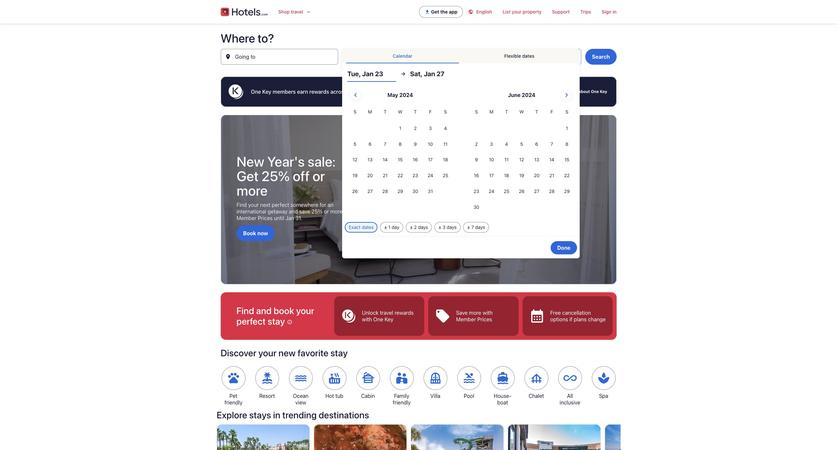 Task type: vqa. For each thing, say whether or not it's contained in the screenshot.


Task type: describe. For each thing, give the bounding box(es) containing it.
sat, jan 27
[[410, 70, 445, 78]]

small image
[[468, 9, 476, 15]]

download the app button image
[[425, 9, 430, 15]]

1 vertical spatial 30 button
[[469, 200, 484, 215]]

find and book your perfect stay
[[236, 305, 314, 327]]

0 vertical spatial 17 button
[[423, 152, 438, 167]]

3 inside may 2024 element
[[429, 125, 432, 131]]

12 for 1st 12 "button"
[[353, 157, 357, 163]]

all
[[567, 393, 573, 399]]

new
[[279, 348, 296, 358]]

save
[[456, 310, 468, 316]]

23 inside 'tue, jan 23' button
[[375, 70, 383, 78]]

4 t from the left
[[535, 109, 538, 115]]

off
[[293, 168, 310, 184]]

learn about one key link
[[565, 86, 609, 97]]

1 vertical spatial 4
[[505, 141, 508, 147]]

2 5 button from the left
[[514, 137, 529, 152]]

inside a bright image
[[221, 115, 617, 285]]

0 vertical spatial or
[[312, 168, 325, 184]]

2 7 button from the left
[[544, 137, 559, 152]]

3 inside 'june 2024' element
[[490, 141, 493, 147]]

27 inside "button"
[[388, 56, 394, 62]]

days for ± 7 days
[[475, 224, 485, 230]]

1 29 button from the left
[[393, 184, 408, 199]]

tue, jan 23
[[348, 70, 383, 78]]

exact
[[349, 224, 361, 230]]

0 vertical spatial 3 button
[[423, 121, 438, 136]]

somewhere
[[290, 202, 318, 208]]

sat,
[[410, 70, 422, 78]]

9 inside may 2024 element
[[414, 141, 417, 147]]

18 for left the "18" button
[[443, 157, 448, 163]]

1 horizontal spatial stay
[[331, 348, 348, 358]]

free
[[550, 310, 561, 316]]

2 29 button from the left
[[559, 184, 575, 199]]

1 vertical spatial or
[[324, 209, 329, 215]]

31 button
[[423, 184, 438, 199]]

pet friendly button
[[221, 366, 246, 406]]

search button
[[586, 49, 617, 65]]

ocean view button
[[288, 366, 314, 406]]

jan 23 - jan 27 button
[[342, 49, 460, 65]]

flexible dates link
[[463, 49, 576, 63]]

member inside save more with member prices
[[456, 317, 476, 323]]

22 inside may 2024 element
[[398, 173, 403, 178]]

free cancellation options if plans change
[[550, 310, 606, 323]]

done
[[557, 245, 571, 251]]

tub
[[336, 393, 343, 399]]

29 inside 'june 2024' element
[[564, 188, 570, 194]]

8 for 1st the 8 button from right
[[566, 141, 568, 147]]

2 out of 3 element
[[428, 296, 519, 336]]

about
[[579, 89, 590, 94]]

earn
[[297, 89, 308, 95]]

plans
[[574, 317, 587, 323]]

1 horizontal spatial 4 button
[[499, 137, 514, 152]]

friendly for family
[[393, 400, 411, 406]]

31
[[428, 188, 433, 194]]

shop travel button
[[273, 5, 316, 18]]

inclusive
[[560, 400, 580, 406]]

± 3 days
[[439, 224, 457, 230]]

0 horizontal spatial more
[[236, 182, 268, 199]]

in inside the sign in dropdown button
[[613, 9, 617, 15]]

hot tub button
[[322, 366, 347, 399]]

1 out of 3 element
[[334, 296, 424, 336]]

until
[[274, 215, 284, 221]]

if
[[569, 317, 572, 323]]

0 horizontal spatial key
[[262, 89, 271, 95]]

stays
[[249, 410, 271, 421]]

book now link
[[236, 225, 275, 241]]

± 2 days
[[410, 224, 428, 230]]

getaway
[[268, 209, 287, 215]]

june 2024
[[508, 92, 535, 98]]

2 19 button from the left
[[514, 168, 529, 183]]

23 inside jan 23 - jan 27 "button"
[[367, 56, 373, 62]]

sign
[[602, 9, 612, 15]]

2 horizontal spatial key
[[600, 89, 607, 94]]

1 horizontal spatial 10 button
[[484, 152, 499, 167]]

where
[[221, 31, 255, 45]]

cancellation
[[562, 310, 591, 316]]

get the app
[[431, 9, 458, 15]]

2 28 button from the left
[[544, 184, 559, 199]]

new
[[236, 153, 264, 170]]

one key members earn rewards across expedia, hotels.com, and vrbo
[[251, 89, 423, 95]]

2 21 button from the left
[[544, 168, 559, 183]]

2 8 button from the left
[[559, 137, 575, 152]]

pool
[[464, 393, 474, 399]]

previous month image
[[352, 91, 360, 99]]

sign in button
[[597, 5, 622, 18]]

0 horizontal spatial one
[[251, 89, 261, 95]]

your right the list
[[512, 9, 522, 15]]

destinations
[[319, 410, 369, 421]]

sat, jan 27 button
[[410, 66, 459, 82]]

1 button inside may 2024 element
[[393, 121, 408, 136]]

1 horizontal spatial 25%
[[311, 209, 322, 215]]

get inside new year's sale: get 25% off or more find your next perfect somewhere for an international getaway and save 25% or more with member prices until jan 31.
[[236, 168, 258, 184]]

0 horizontal spatial 1
[[388, 224, 391, 230]]

find inside find and book your perfect stay
[[236, 305, 254, 316]]

spa
[[599, 393, 608, 399]]

20 inside 'june 2024' element
[[534, 173, 540, 178]]

vrbo
[[412, 89, 423, 95]]

learn about one key
[[566, 89, 607, 94]]

2 t from the left
[[414, 109, 417, 115]]

1 vertical spatial 3 button
[[484, 137, 499, 152]]

0 vertical spatial 2
[[414, 125, 417, 131]]

24 for 24 button to the bottom
[[489, 188, 494, 194]]

14 inside 'june 2024' element
[[549, 157, 554, 163]]

get the app link
[[419, 6, 463, 18]]

0 horizontal spatial 30 button
[[408, 184, 423, 199]]

2 13 button from the left
[[529, 152, 544, 167]]

0 horizontal spatial 4 button
[[438, 121, 453, 136]]

4 s from the left
[[566, 109, 568, 115]]

± for ± 1 day
[[384, 224, 387, 230]]

tab list inside new year's sale: get 25% off or more main content
[[342, 49, 580, 63]]

june
[[508, 92, 521, 98]]

1 s from the left
[[354, 109, 357, 115]]

8 for second the 8 button from the right
[[399, 141, 402, 147]]

villa
[[431, 393, 440, 399]]

options
[[550, 317, 568, 323]]

m for may
[[368, 109, 372, 115]]

1 horizontal spatial 7
[[471, 224, 474, 230]]

25 button inside 'june 2024' element
[[499, 184, 514, 199]]

with inside unlock travel rewards with one key
[[362, 317, 372, 323]]

view
[[295, 400, 306, 406]]

0 horizontal spatial 2 button
[[408, 121, 423, 136]]

2 20 button from the left
[[529, 168, 544, 183]]

17 for the bottom 17 button
[[489, 173, 494, 178]]

11 inside 'june 2024' element
[[505, 157, 509, 163]]

15 for second 15 "button" from left
[[565, 157, 569, 163]]

23 button inside 'june 2024' element
[[469, 184, 484, 199]]

hotels.com,
[[370, 89, 400, 95]]

0 vertical spatial 11 button
[[438, 137, 453, 152]]

1 for 1 "button" in the 'june 2024' element
[[566, 125, 568, 131]]

flexible dates
[[504, 53, 535, 59]]

resort
[[259, 393, 275, 399]]

1 vertical spatial 17 button
[[484, 168, 499, 183]]

family
[[394, 393, 409, 399]]

0 horizontal spatial 24 button
[[423, 168, 438, 183]]

english button
[[463, 5, 497, 18]]

calendar link
[[346, 49, 459, 63]]

1 horizontal spatial 2 button
[[469, 137, 484, 152]]

27 inside 'june 2024' element
[[534, 188, 540, 194]]

tue, jan 23 button
[[348, 66, 396, 82]]

0 vertical spatial rewards
[[309, 89, 329, 95]]

0 horizontal spatial 18 button
[[438, 152, 453, 167]]

cabin button
[[355, 366, 381, 399]]

27 inside may 2024 element
[[368, 188, 373, 194]]

property
[[523, 9, 542, 15]]

1 19 button from the left
[[348, 168, 363, 183]]

discover your new favorite stay
[[221, 348, 348, 358]]

house­ boat
[[494, 393, 512, 406]]

f for june 2024
[[551, 109, 553, 115]]

day
[[392, 224, 399, 230]]

trailing image
[[306, 9, 311, 15]]

spa button
[[591, 366, 617, 399]]

your inside find and book your perfect stay
[[296, 305, 314, 316]]

7 for first 7 button from right
[[551, 141, 553, 147]]

± for ± 3 days
[[439, 224, 441, 230]]

sign in
[[602, 9, 617, 15]]

explore
[[217, 410, 247, 421]]

0 horizontal spatial 4
[[444, 125, 447, 131]]

friendly for pet
[[225, 400, 242, 406]]

6 for second 6 button from right
[[369, 141, 372, 147]]

with inside new year's sale: get 25% off or more find your next perfect somewhere for an international getaway and save 25% or more with member prices until jan 31.
[[344, 209, 354, 215]]

members
[[273, 89, 296, 95]]

travel for unlock
[[380, 310, 393, 316]]

search
[[592, 54, 610, 60]]

support link
[[547, 5, 575, 18]]

expedia,
[[348, 89, 369, 95]]

11 inside may 2024 element
[[444, 141, 448, 147]]

xsmall image
[[287, 320, 292, 325]]

2 vertical spatial 3
[[443, 224, 446, 230]]

application inside new year's sale: get 25% off or more main content
[[348, 87, 575, 215]]

1 15 button from the left
[[393, 152, 408, 167]]

pet
[[230, 393, 237, 399]]

calendar
[[393, 53, 412, 59]]

app
[[449, 9, 458, 15]]

1 vertical spatial 24 button
[[484, 184, 499, 199]]

days for ± 2 days
[[418, 224, 428, 230]]

2 horizontal spatial and
[[401, 89, 410, 95]]

chalet button
[[524, 366, 549, 399]]

pool button
[[456, 366, 482, 399]]

rewards inside unlock travel rewards with one key
[[394, 310, 414, 316]]

16 inside may 2024 element
[[413, 157, 418, 163]]

1 horizontal spatial 11 button
[[499, 152, 514, 167]]

jan right tue,
[[362, 70, 374, 78]]

an
[[328, 202, 333, 208]]

0 horizontal spatial 10 button
[[423, 137, 438, 152]]

2 horizontal spatial one
[[591, 89, 599, 94]]

flexible
[[504, 53, 521, 59]]

1 13 button from the left
[[363, 152, 378, 167]]

± for ± 7 days
[[467, 224, 470, 230]]

support
[[552, 9, 570, 15]]

save more with member prices
[[456, 310, 493, 323]]

pet friendly
[[225, 393, 242, 406]]

1 vertical spatial 2
[[475, 141, 478, 147]]

1 8 button from the left
[[393, 137, 408, 152]]

28 for 2nd 28 button from left
[[549, 188, 555, 194]]

learn
[[566, 89, 578, 94]]

resort button
[[254, 366, 280, 399]]

30 for the bottommost 30 button
[[474, 204, 479, 210]]

in inside new year's sale: get 25% off or more main content
[[273, 410, 280, 421]]

26 inside may 2024 element
[[352, 188, 358, 194]]

chalet
[[529, 393, 544, 399]]



Task type: locate. For each thing, give the bounding box(es) containing it.
13 for first 13 button
[[368, 157, 373, 163]]

9 button inside 'june 2024' element
[[469, 152, 484, 167]]

2024 for may 2024
[[400, 92, 413, 98]]

28 inside 'june 2024' element
[[549, 188, 555, 194]]

18 inside may 2024 element
[[443, 157, 448, 163]]

2 2024 from the left
[[522, 92, 535, 98]]

1 1 button from the left
[[393, 121, 408, 136]]

1 horizontal spatial 19 button
[[514, 168, 529, 183]]

± right day
[[410, 224, 413, 230]]

1 12 from the left
[[353, 157, 357, 163]]

2 vertical spatial 2
[[414, 224, 417, 230]]

± right ± 3 days
[[467, 224, 470, 230]]

1 21 from the left
[[383, 173, 388, 178]]

member down save
[[456, 317, 476, 323]]

25%
[[261, 168, 290, 184], [311, 209, 322, 215]]

1 vertical spatial 25%
[[311, 209, 322, 215]]

1 12 button from the left
[[348, 152, 363, 167]]

1 days from the left
[[418, 224, 428, 230]]

22 inside 'june 2024' element
[[564, 173, 570, 178]]

1 2024 from the left
[[400, 92, 413, 98]]

change
[[588, 317, 606, 323]]

20 inside may 2024 element
[[367, 173, 373, 178]]

12 for 2nd 12 "button" from left
[[519, 157, 524, 163]]

30 up the '± 7 days'
[[474, 204, 479, 210]]

unlock
[[362, 310, 379, 316]]

one inside unlock travel rewards with one key
[[373, 317, 383, 323]]

1 f from the left
[[429, 109, 432, 115]]

family friendly
[[393, 393, 411, 406]]

1 horizontal spatial 6 button
[[529, 137, 544, 152]]

jan 23 - jan 27
[[357, 56, 394, 62]]

perfect inside find and book your perfect stay
[[236, 316, 266, 327]]

2024 right may
[[400, 92, 413, 98]]

2 15 from the left
[[565, 157, 569, 163]]

stay left xsmall 'icon'
[[268, 316, 285, 327]]

w down 'may 2024' on the top of page
[[398, 109, 403, 115]]

m for june
[[490, 109, 494, 115]]

3 ± from the left
[[439, 224, 441, 230]]

with up exact
[[344, 209, 354, 215]]

june 2024 element
[[469, 108, 575, 215]]

23 inside 'june 2024' element
[[474, 188, 479, 194]]

± 1 day
[[384, 224, 399, 230]]

days for ± 3 days
[[447, 224, 457, 230]]

in
[[613, 9, 617, 15], [273, 410, 280, 421]]

0 vertical spatial travel
[[291, 9, 303, 15]]

days left ± 3 days
[[418, 224, 428, 230]]

10
[[428, 141, 433, 147], [489, 157, 494, 163]]

5 button
[[348, 137, 363, 152], [514, 137, 529, 152]]

2 w from the left
[[520, 109, 524, 115]]

1 vertical spatial 16
[[474, 173, 479, 178]]

19 inside 'june 2024' element
[[519, 173, 524, 178]]

sale:
[[308, 153, 335, 170]]

16 inside 'june 2024' element
[[474, 173, 479, 178]]

± left day
[[384, 224, 387, 230]]

one left members
[[251, 89, 261, 95]]

your
[[512, 9, 522, 15], [248, 202, 259, 208], [296, 305, 314, 316], [258, 348, 277, 358]]

w down june 2024
[[520, 109, 524, 115]]

2 8 from the left
[[566, 141, 568, 147]]

0 horizontal spatial 30
[[413, 188, 418, 194]]

1 7 button from the left
[[378, 137, 393, 152]]

one down unlock
[[373, 317, 383, 323]]

1 13 from the left
[[368, 157, 373, 163]]

2 horizontal spatial more
[[469, 310, 481, 316]]

jan right sat,
[[424, 70, 435, 78]]

hot tub
[[325, 393, 343, 399]]

t down hotels.com,
[[384, 109, 387, 115]]

1 for 1 "button" inside may 2024 element
[[399, 125, 401, 131]]

0 horizontal spatial m
[[368, 109, 372, 115]]

15 for 1st 15 "button" from left
[[398, 157, 403, 163]]

may 2024
[[388, 92, 413, 98]]

2 ± from the left
[[410, 224, 413, 230]]

1 8 from the left
[[399, 141, 402, 147]]

1 horizontal spatial 18
[[504, 173, 509, 178]]

0 vertical spatial 23 button
[[408, 168, 423, 183]]

travel left trailing image
[[291, 9, 303, 15]]

villa button
[[423, 366, 448, 399]]

directional image
[[400, 71, 406, 77]]

30 button left 31 on the top right of page
[[408, 184, 423, 199]]

1
[[399, 125, 401, 131], [566, 125, 568, 131], [388, 224, 391, 230]]

19 for second 19 button from the right
[[353, 173, 358, 178]]

list
[[503, 9, 511, 15]]

0 vertical spatial 24 button
[[423, 168, 438, 183]]

1 horizontal spatial 27 button
[[529, 184, 544, 199]]

discover
[[221, 348, 256, 358]]

1 horizontal spatial 29 button
[[559, 184, 575, 199]]

0 horizontal spatial stay
[[268, 316, 285, 327]]

more down an
[[330, 209, 342, 215]]

w inside 'june 2024' element
[[520, 109, 524, 115]]

w for june
[[520, 109, 524, 115]]

t down "june" at top right
[[505, 109, 508, 115]]

0 horizontal spatial 24
[[428, 173, 433, 178]]

2 12 from the left
[[519, 157, 524, 163]]

1 vertical spatial stay
[[331, 348, 348, 358]]

23 button inside may 2024 element
[[408, 168, 423, 183]]

2 14 button from the left
[[544, 152, 559, 167]]

1 horizontal spatial friendly
[[393, 400, 411, 406]]

24 for the leftmost 24 button
[[428, 173, 433, 178]]

25 inside 'june 2024' element
[[504, 188, 509, 194]]

2 1 button from the left
[[559, 121, 575, 136]]

1 horizontal spatial 26 button
[[514, 184, 529, 199]]

3 t from the left
[[505, 109, 508, 115]]

10 inside 'june 2024' element
[[489, 157, 494, 163]]

2 button
[[408, 121, 423, 136], [469, 137, 484, 152]]

2 22 from the left
[[564, 173, 570, 178]]

prices inside save more with member prices
[[477, 317, 492, 323]]

0 horizontal spatial 14
[[383, 157, 388, 163]]

6
[[369, 141, 372, 147], [535, 141, 538, 147]]

may 2024 element
[[348, 108, 453, 200]]

1 horizontal spatial 18 button
[[499, 168, 514, 183]]

1 6 button from the left
[[363, 137, 378, 152]]

0 vertical spatial 4
[[444, 125, 447, 131]]

2 28 from the left
[[549, 188, 555, 194]]

0 vertical spatial 25%
[[261, 168, 290, 184]]

more up next
[[236, 182, 268, 199]]

1 5 from the left
[[354, 141, 356, 147]]

5 inside may 2024 element
[[354, 141, 356, 147]]

10 inside may 2024 element
[[428, 141, 433, 147]]

w for may
[[398, 109, 403, 115]]

0 horizontal spatial dates
[[362, 224, 374, 230]]

18 button
[[438, 152, 453, 167], [499, 168, 514, 183]]

perfect
[[272, 202, 289, 208], [236, 316, 266, 327]]

favorite
[[298, 348, 329, 358]]

1 horizontal spatial perfect
[[272, 202, 289, 208]]

1 20 from the left
[[367, 173, 373, 178]]

in right the stays
[[273, 410, 280, 421]]

in right sign
[[613, 9, 617, 15]]

15 inside may 2024 element
[[398, 157, 403, 163]]

dates
[[522, 53, 535, 59], [362, 224, 374, 230]]

friendly down family on the left of page
[[393, 400, 411, 406]]

18 inside 'june 2024' element
[[504, 173, 509, 178]]

1 horizontal spatial 19
[[519, 173, 524, 178]]

1 horizontal spatial 3 button
[[484, 137, 499, 152]]

13 inside 'june 2024' element
[[534, 157, 539, 163]]

or down for
[[324, 209, 329, 215]]

1 28 from the left
[[382, 188, 388, 194]]

28 for 1st 28 button from the left
[[382, 188, 388, 194]]

0 horizontal spatial 1 button
[[393, 121, 408, 136]]

and inside new year's sale: get 25% off or more find your next perfect somewhere for an international getaway and save 25% or more with member prices until jan 31.
[[289, 209, 298, 215]]

1 find from the top
[[236, 202, 247, 208]]

8 inside may 2024 element
[[399, 141, 402, 147]]

book
[[243, 230, 256, 236]]

1 vertical spatial member
[[456, 317, 476, 323]]

2 6 button from the left
[[529, 137, 544, 152]]

all inclusive button
[[557, 366, 583, 406]]

7 inside may 2024 element
[[384, 141, 387, 147]]

ocean view
[[293, 393, 309, 406]]

0 horizontal spatial 25%
[[261, 168, 290, 184]]

21
[[383, 173, 388, 178], [550, 173, 554, 178]]

2 5 from the left
[[520, 141, 523, 147]]

travel right unlock
[[380, 310, 393, 316]]

0 vertical spatial 24
[[428, 173, 433, 178]]

4 ± from the left
[[467, 224, 470, 230]]

2 friendly from the left
[[393, 400, 411, 406]]

22 button
[[393, 168, 408, 183], [559, 168, 575, 183]]

2 14 from the left
[[549, 157, 554, 163]]

1 friendly from the left
[[225, 400, 242, 406]]

26 inside 'june 2024' element
[[519, 188, 525, 194]]

30 button
[[408, 184, 423, 199], [469, 200, 484, 215]]

24
[[428, 173, 433, 178], [489, 188, 494, 194]]

1 horizontal spatial 7 button
[[544, 137, 559, 152]]

and left book
[[256, 305, 272, 316]]

1 horizontal spatial 6
[[535, 141, 538, 147]]

more right save
[[469, 310, 481, 316]]

1 inside 'june 2024' element
[[566, 125, 568, 131]]

english
[[476, 9, 492, 15]]

1 horizontal spatial 10
[[489, 157, 494, 163]]

6 inside may 2024 element
[[369, 141, 372, 147]]

jan
[[357, 56, 365, 62], [378, 56, 387, 62], [362, 70, 374, 78], [424, 70, 435, 78], [285, 215, 294, 221]]

dates right flexible
[[522, 53, 535, 59]]

0 horizontal spatial and
[[256, 305, 272, 316]]

w inside may 2024 element
[[398, 109, 403, 115]]

0 horizontal spatial 8 button
[[393, 137, 408, 152]]

application containing may 2024
[[348, 87, 575, 215]]

25% left off
[[261, 168, 290, 184]]

shop
[[278, 9, 290, 15]]

2 27 button from the left
[[529, 184, 544, 199]]

1 horizontal spatial 15
[[565, 157, 569, 163]]

0 horizontal spatial 2024
[[400, 92, 413, 98]]

cabin
[[361, 393, 375, 399]]

6 inside 'june 2024' element
[[535, 141, 538, 147]]

f inside may 2024 element
[[429, 109, 432, 115]]

1 14 from the left
[[383, 157, 388, 163]]

1 26 button from the left
[[348, 184, 363, 199]]

2 horizontal spatial 7
[[551, 141, 553, 147]]

f for may 2024
[[429, 109, 432, 115]]

tab list
[[342, 49, 580, 63]]

1 horizontal spatial 13 button
[[529, 152, 544, 167]]

± right ± 2 days
[[439, 224, 441, 230]]

dates for flexible dates
[[522, 53, 535, 59]]

or right off
[[312, 168, 325, 184]]

book now
[[243, 230, 268, 236]]

dates for exact dates
[[362, 224, 374, 230]]

0 vertical spatial 11
[[444, 141, 448, 147]]

14 inside may 2024 element
[[383, 157, 388, 163]]

2024 for june 2024
[[522, 92, 535, 98]]

2024 right "june" at top right
[[522, 92, 535, 98]]

your up international
[[248, 202, 259, 208]]

0 horizontal spatial 15 button
[[393, 152, 408, 167]]

26 button inside 'june 2024' element
[[514, 184, 529, 199]]

1 horizontal spatial 8
[[566, 141, 568, 147]]

15 inside 'june 2024' element
[[565, 157, 569, 163]]

0 vertical spatial 16
[[413, 157, 418, 163]]

0 vertical spatial 18
[[443, 157, 448, 163]]

0 vertical spatial find
[[236, 202, 247, 208]]

shop travel
[[278, 9, 303, 15]]

27
[[388, 56, 394, 62], [437, 70, 445, 78], [368, 188, 373, 194], [534, 188, 540, 194]]

1 5 button from the left
[[348, 137, 363, 152]]

±
[[384, 224, 387, 230], [410, 224, 413, 230], [439, 224, 441, 230], [467, 224, 470, 230]]

1 vertical spatial find
[[236, 305, 254, 316]]

2 15 button from the left
[[559, 152, 575, 167]]

0 horizontal spatial 18
[[443, 157, 448, 163]]

19 inside may 2024 element
[[353, 173, 358, 178]]

find
[[236, 202, 247, 208], [236, 305, 254, 316]]

and left vrbo at top
[[401, 89, 410, 95]]

13 inside may 2024 element
[[368, 157, 373, 163]]

17 inside may 2024 element
[[428, 157, 433, 163]]

11
[[444, 141, 448, 147], [505, 157, 509, 163]]

your left new
[[258, 348, 277, 358]]

1 vertical spatial dates
[[362, 224, 374, 230]]

30 left 31 on the top right of page
[[413, 188, 418, 194]]

30 for leftmost 30 button
[[413, 188, 418, 194]]

1 horizontal spatial prices
[[477, 317, 492, 323]]

days left the '± 7 days'
[[447, 224, 457, 230]]

member down international
[[236, 215, 256, 221]]

2 12 button from the left
[[514, 152, 529, 167]]

jan right -
[[378, 56, 387, 62]]

the
[[440, 9, 448, 15]]

exact dates
[[349, 224, 374, 230]]

17
[[428, 157, 433, 163], [489, 173, 494, 178]]

more
[[236, 182, 268, 199], [330, 209, 342, 215], [469, 310, 481, 316]]

18 for the rightmost the "18" button
[[504, 173, 509, 178]]

0 horizontal spatial 21 button
[[378, 168, 393, 183]]

9 inside 'june 2024' element
[[475, 157, 478, 163]]

3 s from the left
[[475, 109, 478, 115]]

1 horizontal spatial 20
[[534, 173, 540, 178]]

5
[[354, 141, 356, 147], [520, 141, 523, 147]]

28 inside may 2024 element
[[382, 188, 388, 194]]

25 inside may 2024 element
[[443, 173, 448, 178]]

key inside unlock travel rewards with one key
[[385, 317, 393, 323]]

1 vertical spatial travel
[[380, 310, 393, 316]]

2 f from the left
[[551, 109, 553, 115]]

jan left -
[[357, 56, 365, 62]]

30 inside 'june 2024' element
[[474, 204, 479, 210]]

travel
[[291, 9, 303, 15], [380, 310, 393, 316]]

now
[[257, 230, 268, 236]]

12 button
[[348, 152, 363, 167], [514, 152, 529, 167]]

16 button
[[408, 152, 423, 167], [469, 168, 484, 183]]

± for ± 2 days
[[410, 224, 413, 230]]

more inside save more with member prices
[[469, 310, 481, 316]]

29 inside may 2024 element
[[398, 188, 403, 194]]

days right ± 3 days
[[475, 224, 485, 230]]

12 inside 'june 2024' element
[[519, 157, 524, 163]]

1 inside may 2024 element
[[399, 125, 401, 131]]

2 vertical spatial and
[[256, 305, 272, 316]]

28 button
[[378, 184, 393, 199], [544, 184, 559, 199]]

1 29 from the left
[[398, 188, 403, 194]]

2 20 from the left
[[534, 173, 540, 178]]

2 s from the left
[[444, 109, 447, 115]]

1 horizontal spatial 26
[[519, 188, 525, 194]]

dates right exact
[[362, 224, 374, 230]]

0 vertical spatial prices
[[258, 215, 273, 221]]

1 vertical spatial 25 button
[[499, 184, 514, 199]]

crawfish etouffe is delicious at acme in metairie. image
[[314, 425, 407, 450]]

all inclusive
[[560, 393, 580, 406]]

t down june 2024
[[535, 109, 538, 115]]

hot
[[325, 393, 334, 399]]

done button
[[551, 241, 577, 254]]

boat
[[497, 393, 512, 406]]

30 inside may 2024 element
[[413, 188, 418, 194]]

member inside new year's sale: get 25% off or more find your next perfect somewhere for an international getaway and save 25% or more with member prices until jan 31.
[[236, 215, 256, 221]]

1 ± from the left
[[384, 224, 387, 230]]

next
[[260, 202, 270, 208]]

1 button inside 'june 2024' element
[[559, 121, 575, 136]]

with right save
[[483, 310, 493, 316]]

prices inside new year's sale: get 25% off or more find your next perfect somewhere for an international getaway and save 25% or more with member prices until jan 31.
[[258, 215, 273, 221]]

1 horizontal spatial 16 button
[[469, 168, 484, 183]]

14 button
[[378, 152, 393, 167], [544, 152, 559, 167]]

2 29 from the left
[[564, 188, 570, 194]]

0 horizontal spatial 16 button
[[408, 152, 423, 167]]

1 horizontal spatial 3
[[443, 224, 446, 230]]

5 inside 'june 2024' element
[[520, 141, 523, 147]]

2 19 from the left
[[519, 173, 524, 178]]

2 find from the top
[[236, 305, 254, 316]]

and inside find and book your perfect stay
[[256, 305, 272, 316]]

0 vertical spatial get
[[431, 9, 439, 15]]

f inside 'june 2024' element
[[551, 109, 553, 115]]

1 horizontal spatial 9
[[475, 157, 478, 163]]

19 for 2nd 19 button
[[519, 173, 524, 178]]

your right book
[[296, 305, 314, 316]]

9 button
[[408, 137, 423, 152], [469, 152, 484, 167]]

0 horizontal spatial 20 button
[[363, 168, 378, 183]]

1 vertical spatial 23 button
[[469, 184, 484, 199]]

m inside 'june 2024' element
[[490, 109, 494, 115]]

2 13 from the left
[[534, 157, 539, 163]]

next month image
[[563, 91, 570, 99]]

1 vertical spatial 18 button
[[499, 168, 514, 183]]

trips
[[580, 9, 591, 15]]

1 m from the left
[[368, 109, 372, 115]]

1 vertical spatial more
[[330, 209, 342, 215]]

1 t from the left
[[384, 109, 387, 115]]

2 days from the left
[[447, 224, 457, 230]]

17 for top 17 button
[[428, 157, 433, 163]]

1 horizontal spatial more
[[330, 209, 342, 215]]

one right 'about'
[[591, 89, 599, 94]]

travel for shop
[[291, 9, 303, 15]]

1 26 from the left
[[352, 188, 358, 194]]

1 20 button from the left
[[363, 168, 378, 183]]

2 26 button from the left
[[514, 184, 529, 199]]

friendly down pet
[[225, 400, 242, 406]]

1 6 from the left
[[369, 141, 372, 147]]

2 26 from the left
[[519, 188, 525, 194]]

1 vertical spatial get
[[236, 168, 258, 184]]

travel inside dropdown button
[[291, 9, 303, 15]]

17 inside 'june 2024' element
[[489, 173, 494, 178]]

1 15 from the left
[[398, 157, 403, 163]]

7 inside 'june 2024' element
[[551, 141, 553, 147]]

0 horizontal spatial member
[[236, 215, 256, 221]]

1 14 button from the left
[[378, 152, 393, 167]]

0 horizontal spatial 6
[[369, 141, 372, 147]]

21 inside may 2024 element
[[383, 173, 388, 178]]

unlock travel rewards with one key
[[362, 310, 414, 323]]

ocean
[[293, 393, 309, 399]]

stay inside find and book your perfect stay
[[268, 316, 285, 327]]

with inside save more with member prices
[[483, 310, 493, 316]]

1 vertical spatial 9 button
[[469, 152, 484, 167]]

2 22 button from the left
[[559, 168, 575, 183]]

1 28 button from the left
[[378, 184, 393, 199]]

0 horizontal spatial 5
[[354, 141, 356, 147]]

0 vertical spatial 18 button
[[438, 152, 453, 167]]

1 22 button from the left
[[393, 168, 408, 183]]

1 27 button from the left
[[363, 184, 378, 199]]

1 w from the left
[[398, 109, 403, 115]]

application
[[348, 87, 575, 215]]

2 m from the left
[[490, 109, 494, 115]]

9
[[414, 141, 417, 147], [475, 157, 478, 163]]

1 horizontal spatial 15 button
[[559, 152, 575, 167]]

6 for 2nd 6 button
[[535, 141, 538, 147]]

21 inside 'june 2024' element
[[550, 173, 554, 178]]

0 horizontal spatial 9
[[414, 141, 417, 147]]

jan left the 31.
[[285, 215, 294, 221]]

your inside new year's sale: get 25% off or more find your next perfect somewhere for an international getaway and save 25% or more with member prices until jan 31.
[[248, 202, 259, 208]]

2 vertical spatial more
[[469, 310, 481, 316]]

3 days from the left
[[475, 224, 485, 230]]

1 horizontal spatial 28 button
[[544, 184, 559, 199]]

s
[[354, 109, 357, 115], [444, 109, 447, 115], [475, 109, 478, 115], [566, 109, 568, 115]]

6 button
[[363, 137, 378, 152], [529, 137, 544, 152]]

dates inside flexible dates link
[[522, 53, 535, 59]]

30 button up the '± 7 days'
[[469, 200, 484, 215]]

new year's sale: get 25% off or more main content
[[0, 24, 837, 450]]

1 horizontal spatial 21
[[550, 173, 554, 178]]

30
[[413, 188, 418, 194], [474, 204, 479, 210]]

f
[[429, 109, 432, 115], [551, 109, 553, 115]]

2 21 from the left
[[550, 173, 554, 178]]

3 out of 3 element
[[522, 296, 613, 336]]

1 horizontal spatial key
[[385, 317, 393, 323]]

0 horizontal spatial 22 button
[[393, 168, 408, 183]]

8 inside 'june 2024' element
[[566, 141, 568, 147]]

23 inside may 2024 element
[[413, 173, 418, 178]]

trips link
[[575, 5, 597, 18]]

with down unlock
[[362, 317, 372, 323]]

1 22 from the left
[[398, 173, 403, 178]]

or
[[312, 168, 325, 184], [324, 209, 329, 215]]

1 21 button from the left
[[378, 168, 393, 183]]

2 6 from the left
[[535, 141, 538, 147]]

13 for first 13 button from the right
[[534, 157, 539, 163]]

find inside new year's sale: get 25% off or more find your next perfect somewhere for an international getaway and save 25% or more with member prices until jan 31.
[[236, 202, 247, 208]]

2
[[414, 125, 417, 131], [475, 141, 478, 147], [414, 224, 417, 230]]

0 vertical spatial 2 button
[[408, 121, 423, 136]]

26 button
[[348, 184, 363, 199], [514, 184, 529, 199]]

and up the 31.
[[289, 209, 298, 215]]

21 button
[[378, 168, 393, 183], [544, 168, 559, 183]]

1 horizontal spatial 8 button
[[559, 137, 575, 152]]

year's
[[267, 153, 305, 170]]

0 vertical spatial 3
[[429, 125, 432, 131]]

12 inside may 2024 element
[[353, 157, 357, 163]]

0 horizontal spatial travel
[[291, 9, 303, 15]]

hotels logo image
[[221, 7, 268, 17]]

1 horizontal spatial 25 button
[[499, 184, 514, 199]]

9 button inside may 2024 element
[[408, 137, 423, 152]]

0 horizontal spatial 27 button
[[363, 184, 378, 199]]

tab list containing calendar
[[342, 49, 580, 63]]

travel inside unlock travel rewards with one key
[[380, 310, 393, 316]]

7 for 2nd 7 button from right
[[384, 141, 387, 147]]

perfect inside new year's sale: get 25% off or more find your next perfect somewhere for an international getaway and save 25% or more with member prices until jan 31.
[[272, 202, 289, 208]]

25% down for
[[311, 209, 322, 215]]

jan inside new year's sale: get 25% off or more find your next perfect somewhere for an international getaway and save 25% or more with member prices until jan 31.
[[285, 215, 294, 221]]

1 19 from the left
[[353, 173, 358, 178]]

0 horizontal spatial days
[[418, 224, 428, 230]]

31.
[[295, 215, 302, 221]]

0 vertical spatial 25
[[443, 173, 448, 178]]

t down vrbo at top
[[414, 109, 417, 115]]

1 horizontal spatial 22 button
[[559, 168, 575, 183]]

stay right favorite
[[331, 348, 348, 358]]

25 button inside may 2024 element
[[438, 168, 453, 183]]



